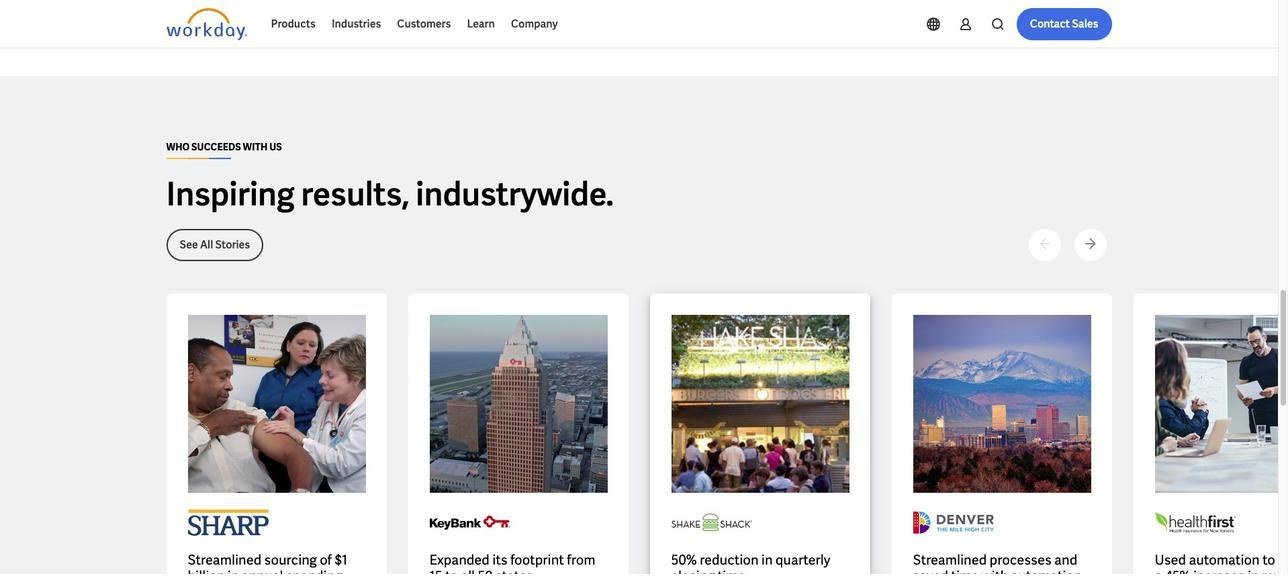 Task type: vqa. For each thing, say whether or not it's contained in the screenshot.
the Resources in the See All Resources link
no



Task type: locate. For each thing, give the bounding box(es) containing it.
learn button
[[459, 8, 503, 40]]

streamlined sourcing of $1 billion in annual spending.
[[188, 552, 348, 575]]

su
[[1279, 552, 1289, 569]]

1 horizontal spatial streamlined
[[914, 552, 987, 569]]

who
[[166, 141, 190, 153]]

50%
[[672, 552, 697, 569]]

in right billion
[[228, 568, 239, 575]]

0 horizontal spatial streamlined
[[188, 552, 262, 569]]

streamlined inside the streamlined processes and saved time with automation.
[[914, 552, 987, 569]]

healthfirst image
[[1155, 315, 1289, 493]]

2 streamlined from the left
[[914, 552, 987, 569]]

learn more
[[166, 7, 222, 21], [408, 7, 464, 21]]

to
[[1263, 552, 1276, 569], [445, 568, 458, 575]]

of
[[320, 552, 332, 569]]

closing
[[672, 568, 715, 575]]

succeeds
[[192, 141, 241, 153]]

products
[[271, 17, 316, 31]]

contact
[[1031, 17, 1070, 31]]

2 learn more from the left
[[408, 7, 464, 21]]

1 learn more from the left
[[166, 7, 222, 21]]

1 horizontal spatial in
[[762, 552, 773, 569]]

0 horizontal spatial learn more
[[166, 7, 222, 21]]

contact sales
[[1031, 17, 1099, 31]]

1 horizontal spatial to
[[1263, 552, 1276, 569]]

to right 15
[[445, 568, 458, 575]]

2 more from the left
[[438, 7, 464, 21]]

to inside expanded its footprint from 15 to all 50 states.
[[445, 568, 458, 575]]

to left su
[[1263, 552, 1276, 569]]

us
[[270, 141, 282, 153]]

1 horizontal spatial learn more
[[408, 7, 464, 21]]

streamlined inside streamlined sourcing of $1 billion in annual spending.
[[188, 552, 262, 569]]

1 learn more link from the left
[[166, 6, 222, 22]]

learn
[[166, 7, 194, 21], [408, 7, 436, 21], [467, 17, 495, 31]]

0 horizontal spatial learn
[[166, 7, 194, 21]]

from
[[567, 552, 596, 569]]

1 streamlined from the left
[[188, 552, 262, 569]]

in left quarterly
[[762, 552, 773, 569]]

sharp healthcare image
[[188, 315, 366, 493]]

used
[[1155, 552, 1187, 569]]

streamlined down sharp healthcare image
[[188, 552, 262, 569]]

1 horizontal spatial learn more link
[[408, 6, 464, 22]]

keybank n.a. image
[[430, 504, 510, 542]]

15
[[430, 568, 443, 575]]

spending.
[[286, 568, 345, 575]]

processes
[[990, 552, 1052, 569]]

0 horizontal spatial more
[[196, 7, 222, 21]]

expanded
[[430, 552, 490, 569]]

$1
[[335, 552, 348, 569]]

customers
[[397, 17, 451, 31]]

streamlined
[[188, 552, 262, 569], [914, 552, 987, 569]]

2 learn more link from the left
[[408, 6, 464, 22]]

contact sales link
[[1017, 8, 1112, 40]]

see all stories link
[[166, 229, 264, 261]]

50% reduction in quarterly closing time.
[[672, 552, 831, 575]]

0 horizontal spatial learn more link
[[166, 6, 222, 22]]

industries
[[332, 17, 381, 31]]

1 horizontal spatial more
[[438, 7, 464, 21]]

industries button
[[324, 8, 389, 40]]

results,
[[301, 173, 410, 215]]

streamlined processes and saved time with automation. link
[[892, 294, 1112, 575]]

company button
[[503, 8, 566, 40]]

2 horizontal spatial learn
[[467, 17, 495, 31]]

time
[[952, 568, 979, 575]]

0 horizontal spatial to
[[445, 568, 458, 575]]

inspiring results, industrywide.
[[166, 173, 614, 215]]

in
[[762, 552, 773, 569], [228, 568, 239, 575]]

1 more from the left
[[196, 7, 222, 21]]

streamlined processes and saved time with automation.
[[914, 552, 1085, 575]]

0 horizontal spatial in
[[228, 568, 239, 575]]

1 horizontal spatial learn
[[408, 7, 436, 21]]

streamlined down city and county of denver image
[[914, 552, 987, 569]]

go to the homepage image
[[166, 8, 247, 40]]

sharp healthcare image
[[188, 504, 268, 542]]

all
[[461, 568, 475, 575]]

stories
[[215, 238, 250, 252]]

see all stories
[[180, 238, 250, 252]]

more
[[196, 7, 222, 21], [438, 7, 464, 21]]

learn more link
[[166, 6, 222, 22], [408, 6, 464, 22]]

city and county of denver image
[[914, 504, 994, 542]]

to inside used automation to su
[[1263, 552, 1276, 569]]



Task type: describe. For each thing, give the bounding box(es) containing it.
shake shack image
[[654, 297, 868, 511]]

50
[[478, 568, 493, 575]]

quarterly
[[776, 552, 831, 569]]

in inside streamlined sourcing of $1 billion in annual spending.
[[228, 568, 239, 575]]

learn for second 'learn more' link from left
[[408, 7, 436, 21]]

automation.
[[1012, 568, 1085, 575]]

automation
[[1190, 552, 1260, 569]]

who succeeds with us
[[166, 141, 282, 153]]

annual
[[242, 568, 283, 575]]

time.
[[718, 568, 748, 575]]

inspiring
[[166, 173, 295, 215]]

streamlined for time
[[914, 552, 987, 569]]

products button
[[263, 8, 324, 40]]

saved
[[914, 568, 949, 575]]

streamlined for billion
[[188, 552, 262, 569]]

key bank image
[[430, 315, 608, 493]]

learn more for second 'learn more' link from left
[[408, 7, 464, 21]]

shake shack enterprises, llc image
[[672, 504, 752, 542]]

expanded its footprint from 15 to all 50 states.
[[430, 552, 596, 575]]

its
[[493, 552, 508, 569]]

learn for first 'learn more' link
[[166, 7, 194, 21]]

more for second 'learn more' link from left
[[438, 7, 464, 21]]

inspring results, industrywide element
[[0, 76, 1289, 575]]

footprint
[[511, 552, 564, 569]]

company
[[511, 17, 558, 31]]

with
[[243, 141, 268, 153]]

50% reduction in quarterly closing time. link
[[650, 294, 871, 575]]

streamlined sourcing of $1 billion in annual spending. link
[[166, 294, 387, 575]]

customers button
[[389, 8, 459, 40]]

learn inside dropdown button
[[467, 17, 495, 31]]

used automation to su
[[1155, 552, 1289, 575]]

in inside 50% reduction in quarterly closing time.
[[762, 552, 773, 569]]

see
[[180, 238, 198, 252]]

billion
[[188, 568, 225, 575]]

industrywide.
[[416, 173, 614, 215]]

healthfirst (hf management services, llc) image
[[1155, 504, 1236, 542]]

reduction
[[700, 552, 759, 569]]

states.
[[496, 568, 536, 575]]

used automation to su link
[[1134, 294, 1289, 575]]

more for first 'learn more' link
[[196, 7, 222, 21]]

all
[[200, 238, 213, 252]]

sales
[[1073, 17, 1099, 31]]

sourcing
[[264, 552, 317, 569]]

with
[[982, 568, 1009, 575]]

and
[[1055, 552, 1078, 569]]

learn more for first 'learn more' link
[[166, 7, 222, 21]]

expanded its footprint from 15 to all 50 states. link
[[408, 294, 629, 575]]

denver image
[[914, 315, 1092, 493]]



